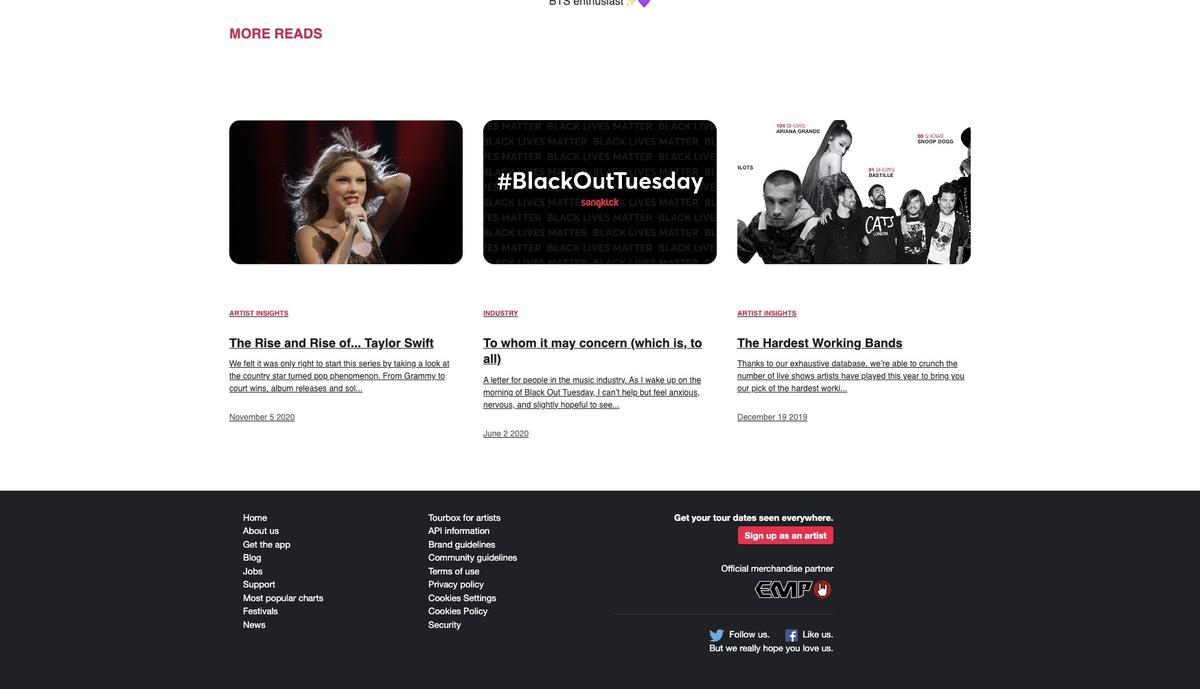 Task type: locate. For each thing, give the bounding box(es) containing it.
wins,
[[250, 384, 269, 394]]

2020 right 2
[[510, 429, 529, 439]]

insights
[[256, 309, 288, 317], [764, 309, 797, 317]]

to
[[483, 336, 498, 350]]

0 horizontal spatial this
[[344, 359, 357, 369]]

phenomenon.
[[330, 372, 381, 381]]

you right bring
[[951, 372, 965, 381]]

of left live
[[768, 372, 775, 381]]

the down about us link
[[260, 540, 273, 550]]

your
[[692, 512, 711, 523]]

0 horizontal spatial artist
[[229, 309, 254, 317]]

artist insights up felt
[[229, 309, 288, 317]]

artist for the hardest working bands
[[737, 309, 762, 317]]

black
[[525, 388, 545, 397]]

our down number
[[737, 384, 749, 394]]

artist up thanks
[[737, 309, 762, 317]]

1 horizontal spatial insights
[[764, 309, 797, 317]]

in
[[550, 375, 557, 385]]

0 horizontal spatial it
[[257, 359, 261, 369]]

year
[[903, 372, 919, 381]]

country
[[243, 372, 270, 381]]

app
[[275, 540, 290, 550]]

0 vertical spatial 2020
[[277, 413, 295, 423]]

but
[[709, 643, 723, 653]]

get left your
[[674, 512, 689, 523]]

0 horizontal spatial 2020
[[277, 413, 295, 423]]

2 horizontal spatial and
[[517, 400, 531, 410]]

0 horizontal spatial you
[[786, 643, 800, 653]]

0 horizontal spatial up
[[667, 375, 676, 385]]

to left see... on the bottom of the page
[[590, 400, 597, 410]]

5
[[270, 413, 274, 423]]

1 vertical spatial our
[[737, 384, 749, 394]]

people
[[523, 375, 548, 385]]

sol...
[[345, 384, 363, 394]]

to up pop
[[316, 359, 323, 369]]

up left on
[[667, 375, 676, 385]]

the down live
[[778, 384, 789, 394]]

to right is,
[[691, 336, 702, 350]]

guidelines up community guidelines link
[[455, 540, 495, 550]]

sign up as an artist
[[745, 530, 827, 541]]

this up phenomenon.
[[344, 359, 357, 369]]

1 horizontal spatial get
[[674, 512, 689, 523]]

rise up start
[[310, 336, 336, 350]]

thanks
[[737, 359, 765, 369]]

terms of use link
[[428, 566, 479, 577]]

1 the from the left
[[229, 336, 251, 350]]

bands
[[865, 336, 903, 350]]

1 vertical spatial get
[[243, 540, 257, 550]]

insights for rise
[[256, 309, 288, 317]]

us
[[270, 526, 279, 536]]

most
[[243, 593, 263, 603]]

but we really hope you love us.
[[709, 643, 834, 653]]

0 vertical spatial our
[[776, 359, 788, 369]]

to right thanks
[[767, 359, 774, 369]]

insights up 'was'
[[256, 309, 288, 317]]

1 cookies from the top
[[428, 593, 461, 603]]

0 horizontal spatial i
[[598, 388, 600, 397]]

of inside a letter for people in the music industry. as i wake up on the morning of black out tuesday, i can't help but feel anxious, nervous, and slightly hopeful to see...
[[515, 388, 522, 397]]

more
[[229, 26, 271, 42]]

2 artist from the left
[[737, 309, 762, 317]]

of left black
[[515, 388, 522, 397]]

of left use
[[455, 566, 463, 577]]

0 vertical spatial cookies
[[428, 593, 461, 603]]

of right pick
[[769, 384, 776, 394]]

slightly
[[533, 400, 559, 410]]

0 vertical spatial you
[[951, 372, 965, 381]]

whom
[[501, 336, 537, 350]]

bring
[[931, 372, 949, 381]]

1 vertical spatial up
[[766, 530, 777, 541]]

number
[[737, 372, 765, 381]]

2 vertical spatial and
[[517, 400, 531, 410]]

morning
[[483, 388, 513, 397]]

insights up the "hardest"
[[764, 309, 797, 317]]

0 vertical spatial up
[[667, 375, 676, 385]]

on
[[678, 375, 688, 385]]

us. down the like us. at the bottom right of page
[[822, 643, 834, 653]]

0 horizontal spatial the
[[229, 336, 251, 350]]

us. for like us.
[[822, 630, 834, 640]]

is,
[[673, 336, 687, 350]]

crunch
[[919, 359, 944, 369]]

the up thanks
[[737, 336, 759, 350]]

guidelines up use
[[477, 553, 517, 563]]

played
[[862, 372, 886, 381]]

2020 for whom
[[510, 429, 529, 439]]

0 vertical spatial it
[[540, 336, 548, 350]]

0 horizontal spatial for
[[463, 513, 474, 523]]

artist insights for hardest
[[737, 309, 797, 317]]

us. up but we really hope you love us.
[[758, 630, 770, 640]]

2 insights from the left
[[764, 309, 797, 317]]

cookies down privacy
[[428, 593, 461, 603]]

0 horizontal spatial our
[[737, 384, 749, 394]]

news
[[243, 620, 266, 630]]

you inside thanks to our exhaustive database, we're able to crunch the number of live shows artists have played this year to bring you our pick of the hardest worki...
[[951, 372, 965, 381]]

cookies up the security
[[428, 606, 461, 617]]

shows
[[792, 372, 815, 381]]

for right letter
[[511, 375, 521, 385]]

court
[[229, 384, 248, 394]]

policy
[[464, 606, 488, 617]]

1 horizontal spatial it
[[540, 336, 548, 350]]

festivals link
[[243, 606, 278, 617]]

our
[[776, 359, 788, 369], [737, 384, 749, 394]]

tourbox for artists link
[[428, 513, 501, 523]]

1 horizontal spatial the
[[737, 336, 759, 350]]

0 horizontal spatial and
[[284, 336, 306, 350]]

and up only
[[284, 336, 306, 350]]

1 horizontal spatial our
[[776, 359, 788, 369]]

brand
[[428, 540, 453, 550]]

i left can't
[[598, 388, 600, 397]]

0 horizontal spatial rise
[[255, 336, 281, 350]]

it inside we felt it was only right to start this series by taking a look at the country star turned pop phenomenon. from grammy to court wins, album releases and sol...
[[257, 359, 261, 369]]

1 horizontal spatial you
[[951, 372, 965, 381]]

1 horizontal spatial artist
[[737, 309, 762, 317]]

1 vertical spatial artists
[[476, 513, 501, 523]]

1 horizontal spatial rise
[[310, 336, 336, 350]]

right
[[298, 359, 314, 369]]

2020 right 5
[[277, 413, 295, 423]]

0 vertical spatial artists
[[817, 372, 839, 381]]

1 vertical spatial you
[[786, 643, 800, 653]]

to inside "to whom it may concern (which is, to all)"
[[691, 336, 702, 350]]

artist
[[229, 309, 254, 317], [737, 309, 762, 317]]

the up the we
[[229, 336, 251, 350]]

our up live
[[776, 359, 788, 369]]

1 horizontal spatial and
[[329, 384, 343, 394]]

artists inside 'tourbox for artists api information brand guidelines community guidelines terms of use privacy policy cookies settings cookies policy security'
[[476, 513, 501, 523]]

1 horizontal spatial for
[[511, 375, 521, 385]]

1 artist insights from the left
[[229, 309, 288, 317]]

artists up information
[[476, 513, 501, 523]]

the right on
[[690, 375, 701, 385]]

1 vertical spatial this
[[888, 372, 901, 381]]

really
[[740, 643, 761, 653]]

0 horizontal spatial get
[[243, 540, 257, 550]]

you
[[951, 372, 965, 381], [786, 643, 800, 653]]

hopeful
[[561, 400, 588, 410]]

0 horizontal spatial artists
[[476, 513, 501, 523]]

0 vertical spatial and
[[284, 336, 306, 350]]

0 vertical spatial i
[[641, 375, 643, 385]]

it right felt
[[257, 359, 261, 369]]

get the app link
[[243, 540, 290, 550]]

rise up 'was'
[[255, 336, 281, 350]]

to
[[691, 336, 702, 350], [316, 359, 323, 369], [767, 359, 774, 369], [910, 359, 917, 369], [438, 372, 445, 381], [922, 372, 928, 381], [590, 400, 597, 410]]

0 vertical spatial for
[[511, 375, 521, 385]]

for up information
[[463, 513, 474, 523]]

it left may
[[540, 336, 548, 350]]

from
[[383, 372, 402, 381]]

blog link
[[243, 553, 261, 563]]

2 artist insights from the left
[[737, 309, 797, 317]]

1 vertical spatial for
[[463, 513, 474, 523]]

the hardest working bands
[[737, 336, 903, 350]]

home link
[[243, 513, 267, 523]]

up left the as at the bottom right
[[766, 530, 777, 541]]

1 vertical spatial cookies
[[428, 606, 461, 617]]

artist for the rise and rise of... taylor swift
[[229, 309, 254, 317]]

0 horizontal spatial artist insights
[[229, 309, 288, 317]]

1 vertical spatial it
[[257, 359, 261, 369]]

1 horizontal spatial artists
[[817, 372, 839, 381]]

1 vertical spatial i
[[598, 388, 600, 397]]

i
[[641, 375, 643, 385], [598, 388, 600, 397]]

it inside "to whom it may concern (which is, to all)"
[[540, 336, 548, 350]]

1 artist from the left
[[229, 309, 254, 317]]

artist insights up the "hardest"
[[737, 309, 797, 317]]

us. right like
[[822, 630, 834, 640]]

hope
[[763, 643, 783, 653]]

(which
[[631, 336, 670, 350]]

i right as
[[641, 375, 643, 385]]

a letter for people in the music industry. as i wake up on the morning of black out tuesday, i can't help but feel anxious, nervous, and slightly hopeful to see...
[[483, 375, 701, 410]]

2019
[[789, 413, 808, 423]]

2 the from the left
[[737, 336, 759, 350]]

more reads
[[229, 26, 322, 42]]

terms
[[428, 566, 452, 577]]

see...
[[599, 400, 619, 410]]

for
[[511, 375, 521, 385], [463, 513, 474, 523]]

up
[[667, 375, 676, 385], [766, 530, 777, 541]]

hardest
[[792, 384, 819, 394]]

seen
[[759, 512, 780, 523]]

we
[[726, 643, 737, 653]]

1 horizontal spatial 2020
[[510, 429, 529, 439]]

the inside home about us get the app blog jobs support most popular charts festivals news
[[260, 540, 273, 550]]

you down facebook image
[[786, 643, 800, 653]]

artist up the we
[[229, 309, 254, 317]]

0 vertical spatial get
[[674, 512, 689, 523]]

support
[[243, 580, 275, 590]]

and left sol...
[[329, 384, 343, 394]]

exhaustive
[[790, 359, 830, 369]]

pop
[[314, 372, 328, 381]]

1 vertical spatial and
[[329, 384, 343, 394]]

nervous,
[[483, 400, 515, 410]]

cookies policy link
[[428, 606, 488, 617]]

tourbox
[[428, 513, 461, 523]]

1 horizontal spatial artist insights
[[737, 309, 797, 317]]

industry
[[483, 309, 518, 317]]

wake
[[645, 375, 665, 385]]

1 vertical spatial 2020
[[510, 429, 529, 439]]

the down the we
[[229, 372, 241, 381]]

music
[[573, 375, 594, 385]]

like us.
[[803, 630, 834, 640]]

1 horizontal spatial this
[[888, 372, 901, 381]]

1 insights from the left
[[256, 309, 288, 317]]

artists up worki...
[[817, 372, 839, 381]]

0 vertical spatial this
[[344, 359, 357, 369]]

was
[[264, 359, 278, 369]]

of...
[[339, 336, 361, 350]]

this down able
[[888, 372, 901, 381]]

up inside a letter for people in the music industry. as i wake up on the morning of black out tuesday, i can't help but feel anxious, nervous, and slightly hopeful to see...
[[667, 375, 676, 385]]

0 horizontal spatial insights
[[256, 309, 288, 317]]

and down black
[[517, 400, 531, 410]]

get up blog
[[243, 540, 257, 550]]

june
[[483, 429, 501, 439]]

releases
[[296, 384, 327, 394]]



Task type: vqa. For each thing, say whether or not it's contained in the screenshot.


Task type: describe. For each thing, give the bounding box(es) containing it.
home
[[243, 513, 267, 523]]

help
[[622, 388, 638, 397]]

at
[[443, 359, 449, 369]]

all)
[[483, 352, 501, 366]]

tuesday,
[[563, 388, 596, 397]]

worki...
[[821, 384, 847, 394]]

1 horizontal spatial up
[[766, 530, 777, 541]]

like
[[803, 630, 819, 640]]

us. for follow us.
[[758, 630, 770, 640]]

community guidelines link
[[428, 553, 517, 563]]

get inside home about us get the app blog jobs support most popular charts festivals news
[[243, 540, 257, 550]]

api
[[428, 526, 442, 536]]

cookies settings link
[[428, 593, 496, 603]]

and inside we felt it was only right to start this series by taking a look at the country star turned pop phenomenon. from grammy to court wins, album releases and sol...
[[329, 384, 343, 394]]

november
[[229, 413, 267, 423]]

official
[[721, 564, 749, 574]]

charts
[[299, 593, 323, 603]]

this inside we felt it was only right to start this series by taking a look at the country star turned pop phenomenon. from grammy to court wins, album releases and sol...
[[344, 359, 357, 369]]

tour
[[713, 512, 731, 523]]

everywhere.
[[782, 512, 834, 523]]

artist insights for rise
[[229, 309, 288, 317]]

it for whom
[[540, 336, 548, 350]]

the up bring
[[946, 359, 958, 369]]

1 horizontal spatial i
[[641, 375, 643, 385]]

2020 for rise
[[277, 413, 295, 423]]

june 2 2020
[[483, 429, 529, 439]]

this inside thanks to our exhaustive database, we're able to crunch the number of live shows artists have played this year to bring you our pick of the hardest worki...
[[888, 372, 901, 381]]

the for the hardest working bands
[[737, 336, 759, 350]]

thanks to our exhaustive database, we're able to crunch the number of live shows artists have played this year to bring you our pick of the hardest worki...
[[737, 359, 965, 394]]

only
[[280, 359, 296, 369]]

twitter image
[[709, 629, 725, 642]]

security
[[428, 620, 461, 630]]

privacy policy link
[[428, 580, 484, 590]]

letter
[[491, 375, 509, 385]]

facebook image
[[786, 629, 798, 642]]

community
[[428, 553, 474, 563]]

artists inside thanks to our exhaustive database, we're able to crunch the number of live shows artists have played this year to bring you our pick of the hardest worki...
[[817, 372, 839, 381]]

a
[[418, 359, 423, 369]]

0 vertical spatial guidelines
[[455, 540, 495, 550]]

for inside a letter for people in the music industry. as i wake up on the morning of black out tuesday, i can't help but feel anxious, nervous, and slightly hopeful to see...
[[511, 375, 521, 385]]

for inside 'tourbox for artists api information brand guidelines community guidelines terms of use privacy policy cookies settings cookies policy security'
[[463, 513, 474, 523]]

insights for hardest
[[764, 309, 797, 317]]

artist
[[805, 530, 827, 541]]

we're
[[870, 359, 890, 369]]

the rise and rise of... taylor swift
[[229, 336, 434, 350]]

api information link
[[428, 526, 490, 536]]

look
[[425, 359, 440, 369]]

emp image
[[753, 579, 834, 602]]

series
[[359, 359, 381, 369]]

by
[[383, 359, 392, 369]]

news link
[[243, 620, 266, 630]]

and inside a letter for people in the music industry. as i wake up on the morning of black out tuesday, i can't help but feel anxious, nervous, and slightly hopeful to see...
[[517, 400, 531, 410]]

follow us.
[[730, 630, 770, 640]]

anxious,
[[669, 388, 700, 397]]

like us. link
[[786, 629, 834, 642]]

industry.
[[597, 375, 627, 385]]

november 5 2020
[[229, 413, 295, 423]]

blog
[[243, 553, 261, 563]]

concern
[[579, 336, 627, 350]]

we felt it was only right to start this series by taking a look at the country star turned pop phenomenon. from grammy to court wins, album releases and sol...
[[229, 359, 449, 394]]

sign
[[745, 530, 764, 541]]

merchandise
[[751, 564, 803, 574]]

feel
[[654, 388, 667, 397]]

as
[[779, 530, 789, 541]]

to inside a letter for people in the music industry. as i wake up on the morning of black out tuesday, i can't help but feel anxious, nervous, and slightly hopeful to see...
[[590, 400, 597, 410]]

to right the year
[[922, 372, 928, 381]]

partner
[[805, 564, 834, 574]]

of inside 'tourbox for artists api information brand guidelines community guidelines terms of use privacy policy cookies settings cookies policy security'
[[455, 566, 463, 577]]

festivals
[[243, 606, 278, 617]]

settings
[[464, 593, 496, 603]]

taylor
[[365, 336, 401, 350]]

about
[[243, 526, 267, 536]]

reads
[[274, 26, 322, 42]]

working
[[812, 336, 862, 350]]

sign up as an artist link
[[738, 527, 834, 544]]

1 rise from the left
[[255, 336, 281, 350]]

have
[[841, 372, 859, 381]]

1 vertical spatial guidelines
[[477, 553, 517, 563]]

as
[[629, 375, 639, 385]]

the right the in
[[559, 375, 570, 385]]

the for the rise and rise of... taylor swift
[[229, 336, 251, 350]]

love
[[803, 643, 819, 653]]

brand guidelines link
[[428, 540, 495, 550]]

but
[[640, 388, 651, 397]]

able
[[892, 359, 908, 369]]

it for felt
[[257, 359, 261, 369]]

felt
[[244, 359, 255, 369]]

2 cookies from the top
[[428, 606, 461, 617]]

2 rise from the left
[[310, 336, 336, 350]]

jobs
[[243, 566, 263, 577]]

follow us. link
[[709, 629, 770, 642]]

tourbox for artists api information brand guidelines community guidelines terms of use privacy policy cookies settings cookies policy security
[[428, 513, 517, 630]]

information
[[445, 526, 490, 536]]

home about us get the app blog jobs support most popular charts festivals news
[[243, 513, 323, 630]]

dates
[[733, 512, 757, 523]]

the inside we felt it was only right to start this series by taking a look at the country star turned pop phenomenon. from grammy to court wins, album releases and sol...
[[229, 372, 241, 381]]

can't
[[602, 388, 620, 397]]

to up the year
[[910, 359, 917, 369]]

security link
[[428, 620, 461, 630]]

pick
[[752, 384, 766, 394]]

to down at
[[438, 372, 445, 381]]



